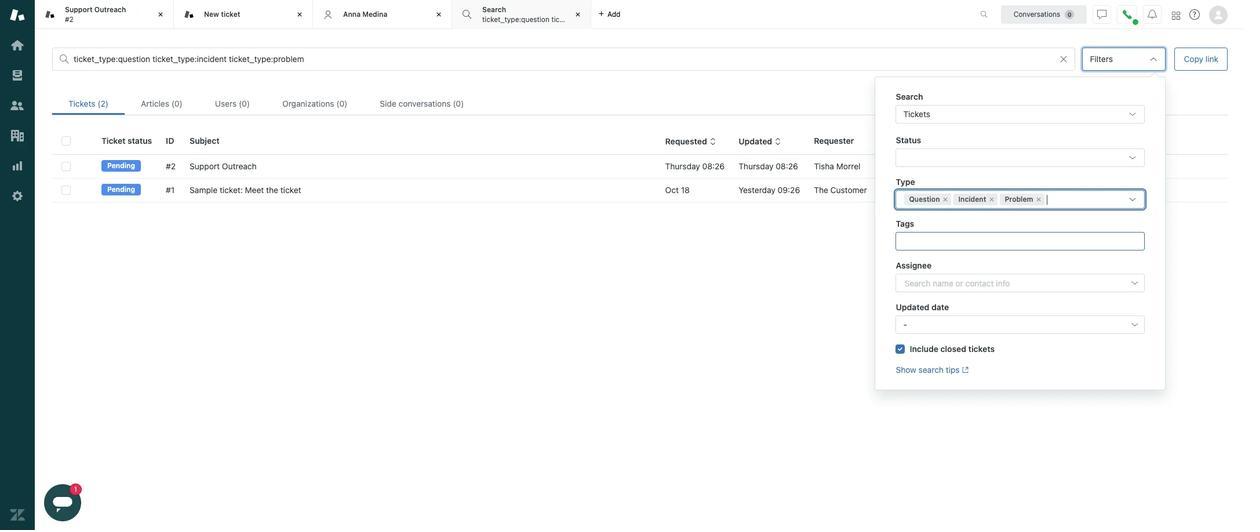 Task type: vqa. For each thing, say whether or not it's contained in the screenshot.
2nd Recently from the bottom
no



Task type: describe. For each thing, give the bounding box(es) containing it.
tickets (2)
[[68, 99, 108, 108]]

include
[[910, 344, 939, 354]]

remove image for problem
[[1036, 196, 1043, 203]]

2 thursday from the left
[[739, 161, 774, 171]]

conversations
[[1014, 10, 1061, 18]]

2 thursday 08:26 from the left
[[739, 161, 798, 171]]

-
[[904, 320, 908, 329]]

anna
[[343, 10, 361, 18]]

assignee
[[896, 260, 932, 270]]

the
[[814, 185, 829, 195]]

filters
[[1091, 54, 1113, 64]]

show search tips
[[896, 365, 960, 375]]

tags
[[896, 219, 915, 228]]

tickets button
[[896, 105, 1146, 124]]

4 (0) from the left
[[453, 99, 464, 108]]

remove image for question
[[943, 196, 950, 203]]

#2 inside support outreach #2
[[65, 15, 74, 23]]

2 08:26 from the left
[[776, 161, 798, 171]]

remove image for incident
[[989, 196, 996, 203]]

show search tips link
[[896, 365, 969, 375]]

search for search
[[896, 92, 924, 101]]

tickets (2) tab
[[52, 92, 125, 115]]

row containing #1
[[52, 178, 1228, 202]]

(2)
[[98, 99, 108, 108]]

(opens in a new tab) image
[[960, 367, 969, 374]]

organizations (0) tab
[[266, 92, 364, 115]]

copy link button
[[1175, 48, 1228, 71]]

id
[[166, 136, 174, 146]]

conversations button
[[1002, 5, 1087, 23]]

sample ticket: meet the ticket link
[[190, 184, 301, 196]]

support outreach link
[[190, 161, 257, 172]]

ticket
[[101, 136, 126, 146]]

tips
[[946, 365, 960, 375]]

(0) for organizations (0)
[[337, 99, 348, 108]]

clear search image
[[1060, 55, 1069, 64]]

add
[[608, 10, 621, 18]]

tab containing search
[[452, 0, 685, 29]]

problem
[[1005, 195, 1034, 204]]

articles (0) tab
[[125, 92, 199, 115]]

get started image
[[10, 38, 25, 53]]

new ticket
[[204, 10, 240, 18]]

outreach for support outreach #2
[[94, 5, 126, 14]]

include closed tickets
[[910, 344, 995, 354]]

requested button
[[665, 136, 717, 147]]

get help image
[[1190, 9, 1200, 20]]

status
[[128, 136, 152, 146]]

ticket_type:problem
[[619, 15, 685, 23]]

09:26
[[778, 185, 800, 195]]

yesterday 09:26
[[739, 185, 800, 195]]

tisha
[[814, 161, 835, 171]]

Search: text field
[[74, 54, 1068, 64]]

tab list containing tickets (2)
[[52, 92, 1228, 115]]

date
[[932, 302, 949, 312]]

organizations (0)
[[282, 99, 348, 108]]

the
[[266, 185, 278, 195]]

Assignee field
[[905, 277, 1123, 289]]

(0) for articles (0)
[[171, 99, 183, 108]]

Type field
[[1048, 194, 1121, 205]]

outreach for support outreach
[[222, 161, 257, 171]]

type element
[[896, 190, 1146, 209]]

status
[[896, 135, 922, 145]]

admin image
[[10, 188, 25, 204]]

customers image
[[10, 98, 25, 113]]

1 thursday 08:26 from the left
[[665, 161, 725, 171]]

ticket inside sample ticket: meet the ticket link
[[281, 185, 301, 195]]

users (0) tab
[[199, 92, 266, 115]]

incident option
[[954, 194, 998, 205]]

updated for updated date
[[896, 302, 930, 312]]

support outreach #2
[[65, 5, 126, 23]]

(0) for users (0)
[[239, 99, 250, 108]]

type
[[896, 177, 915, 187]]

anna medina tab
[[313, 0, 452, 29]]

yesterday
[[739, 185, 776, 195]]

sample
[[190, 185, 218, 195]]

new
[[204, 10, 219, 18]]

zendesk support image
[[10, 8, 25, 23]]

close image for ticket_type:question
[[572, 9, 584, 20]]

views image
[[10, 68, 25, 83]]

tickets
[[969, 344, 995, 354]]

organizations
[[282, 99, 334, 108]]



Task type: locate. For each thing, give the bounding box(es) containing it.
0 horizontal spatial #2
[[65, 15, 74, 23]]

1 horizontal spatial search
[[896, 92, 924, 101]]

problem option
[[1001, 194, 1045, 205]]

(0) right users at the top of the page
[[239, 99, 250, 108]]

tickets inside popup button
[[904, 109, 931, 119]]

2 horizontal spatial remove image
[[1036, 196, 1043, 203]]

1 horizontal spatial thursday
[[739, 161, 774, 171]]

support
[[65, 5, 93, 14], [190, 161, 220, 171], [1068, 161, 1098, 171], [1068, 185, 1098, 195]]

link
[[1206, 54, 1219, 64]]

0 horizontal spatial 08:26
[[703, 161, 725, 171]]

2 (0) from the left
[[239, 99, 250, 108]]

1 row from the top
[[52, 155, 1228, 178]]

close image left add dropdown button at the top
[[572, 9, 584, 20]]

subject
[[190, 136, 220, 146]]

pending for #1
[[107, 185, 135, 194]]

18
[[681, 185, 690, 195]]

notifications image
[[1148, 10, 1158, 19]]

requester
[[814, 136, 854, 146]]

outreach inside support outreach #2
[[94, 5, 126, 14]]

remove image inside incident option
[[989, 196, 996, 203]]

search up status
[[896, 92, 924, 101]]

(0) right conversations
[[453, 99, 464, 108]]

1 remove image from the left
[[943, 196, 950, 203]]

main element
[[0, 0, 35, 530]]

2 pending from the top
[[107, 185, 135, 194]]

0 vertical spatial search
[[482, 5, 506, 14]]

assignee element
[[896, 274, 1146, 292]]

anna medina
[[343, 10, 388, 18]]

conversations
[[399, 99, 451, 108]]

tickets for tickets (2)
[[68, 99, 95, 108]]

close image inside new ticket tab
[[294, 9, 306, 20]]

08:26 down requested button
[[703, 161, 725, 171]]

new ticket tab
[[174, 0, 313, 29]]

#2 right zendesk support icon
[[65, 15, 74, 23]]

support inside support outreach #2
[[65, 5, 93, 14]]

0 horizontal spatial ticket
[[221, 10, 240, 18]]

search
[[919, 365, 944, 375]]

0 horizontal spatial search
[[482, 5, 506, 14]]

tab list
[[52, 92, 1228, 115]]

tab containing support outreach
[[35, 0, 174, 29]]

1 horizontal spatial 08:26
[[776, 161, 798, 171]]

0 vertical spatial updated
[[739, 136, 773, 146]]

2 horizontal spatial close image
[[572, 9, 584, 20]]

updated date
[[896, 302, 949, 312]]

1 horizontal spatial tickets
[[904, 109, 931, 119]]

zendesk image
[[10, 507, 25, 523]]

1 horizontal spatial tab
[[452, 0, 685, 29]]

3 close image from the left
[[572, 9, 584, 20]]

0 vertical spatial pending
[[107, 161, 135, 170]]

tabs tab list
[[35, 0, 968, 29]]

2 close image from the left
[[294, 9, 306, 20]]

(0)
[[171, 99, 183, 108], [239, 99, 250, 108], [337, 99, 348, 108], [453, 99, 464, 108]]

0 vertical spatial outreach
[[94, 5, 126, 14]]

question
[[910, 195, 940, 204]]

1 vertical spatial tickets
[[904, 109, 931, 119]]

incident
[[959, 195, 987, 204]]

1 vertical spatial updated
[[896, 302, 930, 312]]

(0) inside tab
[[239, 99, 250, 108]]

closed
[[941, 344, 967, 354]]

remove image inside problem option
[[1036, 196, 1043, 203]]

ticket_type:incident
[[552, 15, 617, 23]]

1 vertical spatial search
[[896, 92, 924, 101]]

users (0)
[[215, 99, 250, 108]]

the customer
[[814, 185, 867, 195]]

search ticket_type:question ticket_type:incident ticket_type:problem
[[482, 5, 685, 23]]

thursday
[[665, 161, 700, 171], [739, 161, 774, 171]]

copy link
[[1184, 54, 1219, 64]]

#2
[[65, 15, 74, 23], [166, 161, 176, 171]]

0 vertical spatial #2
[[65, 15, 74, 23]]

0 horizontal spatial close image
[[155, 9, 166, 20]]

outreach inside row
[[222, 161, 257, 171]]

08:26
[[703, 161, 725, 171], [776, 161, 798, 171]]

side conversations (0)
[[380, 99, 464, 108]]

ticket right new
[[221, 10, 240, 18]]

search up 'ticket_type:question'
[[482, 5, 506, 14]]

updated
[[739, 136, 773, 146], [896, 302, 930, 312]]

close image
[[155, 9, 166, 20], [294, 9, 306, 20], [572, 9, 584, 20]]

thursday 08:26 up yesterday 09:26
[[739, 161, 798, 171]]

Tags field
[[905, 235, 1135, 247]]

tab
[[35, 0, 174, 29], [452, 0, 685, 29]]

- button
[[896, 315, 1146, 334]]

1 horizontal spatial outreach
[[222, 161, 257, 171]]

0 horizontal spatial thursday 08:26
[[665, 161, 725, 171]]

row
[[52, 155, 1228, 178], [52, 178, 1228, 202]]

0 horizontal spatial outreach
[[94, 5, 126, 14]]

updated for 'updated' button
[[739, 136, 773, 146]]

organizations image
[[10, 128, 25, 143]]

1 thursday from the left
[[665, 161, 700, 171]]

tickets for tickets
[[904, 109, 931, 119]]

1 pending from the top
[[107, 161, 135, 170]]

updated up -
[[896, 302, 930, 312]]

0 horizontal spatial tab
[[35, 0, 174, 29]]

1 close image from the left
[[155, 9, 166, 20]]

08:26 up 09:26
[[776, 161, 798, 171]]

meet
[[245, 185, 264, 195]]

1 horizontal spatial #2
[[166, 161, 176, 171]]

morrel
[[837, 161, 861, 171]]

filters button
[[1083, 48, 1166, 71]]

#1
[[166, 185, 175, 195]]

pending
[[107, 161, 135, 170], [107, 185, 135, 194]]

0 horizontal spatial thursday
[[665, 161, 700, 171]]

thursday 08:26 down requested button
[[665, 161, 725, 171]]

0 vertical spatial ticket
[[221, 10, 240, 18]]

3 remove image from the left
[[1036, 196, 1043, 203]]

remove image right question
[[943, 196, 950, 203]]

copy
[[1184, 54, 1204, 64]]

customer
[[831, 185, 867, 195]]

side conversations (0) tab
[[364, 92, 480, 115]]

remove image right problem
[[1036, 196, 1043, 203]]

close image
[[433, 9, 445, 20]]

0 horizontal spatial updated
[[739, 136, 773, 146]]

0 horizontal spatial remove image
[[943, 196, 950, 203]]

2 remove image from the left
[[989, 196, 996, 203]]

updated up yesterday
[[739, 136, 773, 146]]

users
[[215, 99, 237, 108]]

ticket
[[221, 10, 240, 18], [281, 185, 301, 195]]

search for search ticket_type:question ticket_type:incident ticket_type:problem
[[482, 5, 506, 14]]

1 (0) from the left
[[171, 99, 183, 108]]

1 vertical spatial outreach
[[222, 161, 257, 171]]

updated inside button
[[739, 136, 773, 146]]

tickets up status
[[904, 109, 931, 119]]

ticket status
[[101, 136, 152, 146]]

pending for #2
[[107, 161, 135, 170]]

1 horizontal spatial remove image
[[989, 196, 996, 203]]

requested
[[665, 136, 707, 146]]

oct 18
[[665, 185, 690, 195]]

side
[[380, 99, 397, 108]]

1 horizontal spatial ticket
[[281, 185, 301, 195]]

articles
[[141, 99, 169, 108]]

reporting image
[[10, 158, 25, 173]]

1 vertical spatial ticket
[[281, 185, 301, 195]]

remove image
[[943, 196, 950, 203], [989, 196, 996, 203], [1036, 196, 1043, 203]]

close image left new
[[155, 9, 166, 20]]

tickets inside tab
[[68, 99, 95, 108]]

medina
[[363, 10, 388, 18]]

search inside search ticket_type:question ticket_type:incident ticket_type:problem
[[482, 5, 506, 14]]

updated button
[[739, 136, 782, 147]]

articles (0)
[[141, 99, 183, 108]]

oct
[[665, 185, 679, 195]]

sample ticket: meet the ticket
[[190, 185, 301, 195]]

3 (0) from the left
[[337, 99, 348, 108]]

1 horizontal spatial close image
[[294, 9, 306, 20]]

1 vertical spatial #2
[[166, 161, 176, 171]]

0 horizontal spatial tickets
[[68, 99, 95, 108]]

tickets
[[68, 99, 95, 108], [904, 109, 931, 119]]

remove image right the incident on the top right
[[989, 196, 996, 203]]

#2 up #1
[[166, 161, 176, 171]]

ticket_type:question
[[482, 15, 550, 23]]

show
[[896, 365, 917, 375]]

ticket inside new ticket tab
[[221, 10, 240, 18]]

2 row from the top
[[52, 178, 1228, 202]]

tickets left (2)
[[68, 99, 95, 108]]

(0) right articles
[[171, 99, 183, 108]]

search
[[482, 5, 506, 14], [896, 92, 924, 101]]

tisha morrel
[[814, 161, 861, 171]]

zendesk products image
[[1173, 11, 1181, 19]]

thursday up the 18 on the right of the page
[[665, 161, 700, 171]]

ticket:
[[220, 185, 243, 195]]

0 vertical spatial tickets
[[68, 99, 95, 108]]

ticket right the at the left
[[281, 185, 301, 195]]

1 08:26 from the left
[[703, 161, 725, 171]]

support outreach
[[190, 161, 257, 171]]

2 tab from the left
[[452, 0, 685, 29]]

row containing #2
[[52, 155, 1228, 178]]

thursday up yesterday
[[739, 161, 774, 171]]

close image left anna at the top of page
[[294, 9, 306, 20]]

close image for outreach
[[155, 9, 166, 20]]

add button
[[592, 0, 628, 28]]

1 horizontal spatial thursday 08:26
[[739, 161, 798, 171]]

question option
[[905, 194, 952, 205]]

1 horizontal spatial updated
[[896, 302, 930, 312]]

remove image inside the question option
[[943, 196, 950, 203]]

1 tab from the left
[[35, 0, 174, 29]]

status element
[[896, 148, 1146, 167]]

1 vertical spatial pending
[[107, 185, 135, 194]]

(0) right organizations
[[337, 99, 348, 108]]

button displays agent's chat status as invisible. image
[[1098, 10, 1107, 19]]

pending left #1
[[107, 185, 135, 194]]

pending down ticket status
[[107, 161, 135, 170]]

outreach
[[94, 5, 126, 14], [222, 161, 257, 171]]

thursday 08:26
[[665, 161, 725, 171], [739, 161, 798, 171]]



